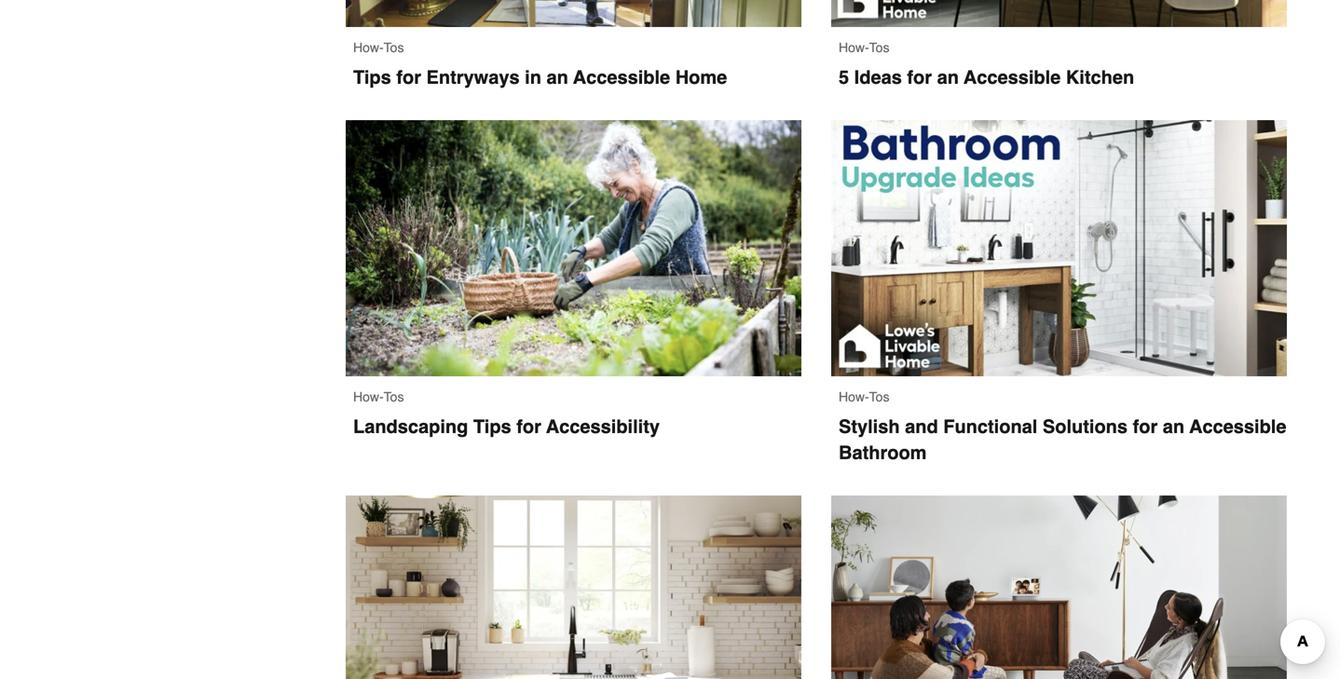 Task type: locate. For each thing, give the bounding box(es) containing it.
functional
[[944, 416, 1038, 438]]

tips
[[353, 67, 391, 88], [474, 416, 512, 438]]

home
[[676, 67, 727, 88]]

a video describing how to create a more accessible, safe and user friendly kitchen. image
[[832, 0, 1288, 27]]

an
[[547, 67, 569, 88], [938, 67, 959, 88], [1163, 416, 1185, 438]]

for right solutions
[[1133, 416, 1158, 438]]

0 vertical spatial tips
[[353, 67, 391, 88]]

solutions
[[1043, 416, 1128, 438]]

a man and child sitting on the floor and a woman in a chair while having a video call. image
[[832, 496, 1288, 680]]

landscaping tips for accessibility
[[353, 416, 660, 438]]

0 horizontal spatial an
[[547, 67, 569, 88]]

how-tos
[[353, 40, 404, 55], [839, 40, 890, 55], [353, 390, 404, 405], [839, 390, 890, 405]]

an right solutions
[[1163, 416, 1185, 438]]

tos for stylish
[[870, 390, 890, 405]]

for right "ideas"
[[907, 67, 932, 88]]

2 horizontal spatial an
[[1163, 416, 1185, 438]]

kitchen
[[1066, 67, 1135, 88]]

how-
[[353, 40, 384, 55], [839, 40, 870, 55], [353, 390, 384, 405], [839, 390, 870, 405]]

an right "ideas"
[[938, 67, 959, 88]]

tos for landscaping
[[384, 390, 404, 405]]

1 horizontal spatial tips
[[474, 416, 512, 438]]

accessible
[[573, 67, 670, 88], [964, 67, 1061, 88], [1190, 416, 1287, 438]]

for left entryways
[[397, 67, 421, 88]]

5 ideas for an accessible kitchen
[[839, 67, 1135, 88]]

a man and a woman entering through the front door of a home. image
[[346, 0, 802, 27]]

for
[[397, 67, 421, 88], [907, 67, 932, 88], [517, 416, 542, 438], [1133, 416, 1158, 438]]

1 horizontal spatial accessible
[[964, 67, 1061, 88]]

1 vertical spatial tips
[[474, 416, 512, 438]]

tos for tips
[[384, 40, 404, 55]]

for inside stylish and functional solutions for an accessible bathroom
[[1133, 416, 1158, 438]]

entryways
[[427, 67, 520, 88]]

how- for landscaping
[[353, 390, 384, 405]]

in
[[525, 67, 542, 88]]

tos
[[384, 40, 404, 55], [870, 40, 890, 55], [384, 390, 404, 405], [870, 390, 890, 405]]

2 horizontal spatial accessible
[[1190, 416, 1287, 438]]

an right the in
[[547, 67, 569, 88]]

1 horizontal spatial an
[[938, 67, 959, 88]]



Task type: describe. For each thing, give the bounding box(es) containing it.
5
[[839, 67, 849, 88]]

0 horizontal spatial tips
[[353, 67, 391, 88]]

a kitchen with beige cabinets and open wood shelving. image
[[346, 496, 802, 680]]

and
[[905, 416, 939, 438]]

tos for 5
[[870, 40, 890, 55]]

stylish
[[839, 416, 900, 438]]

tips for entryways in an accessible home
[[353, 67, 727, 88]]

how-tos for landscaping
[[353, 390, 404, 405]]

landscaping
[[353, 416, 468, 438]]

accessible inside stylish and functional solutions for an accessible bathroom
[[1190, 416, 1287, 438]]

stylish and functional solutions for an accessible bathroom
[[839, 416, 1292, 464]]

0 horizontal spatial accessible
[[573, 67, 670, 88]]

accessibility
[[546, 416, 660, 438]]

how-tos for tips
[[353, 40, 404, 55]]

how- for 5
[[839, 40, 870, 55]]

an inside stylish and functional solutions for an accessible bathroom
[[1163, 416, 1185, 438]]

bathroom
[[839, 443, 927, 464]]

how- for stylish
[[839, 390, 870, 405]]

ideas
[[855, 67, 902, 88]]

an accessible bathroom with white-tiled walls, an oak vanity and black matte hardware. image
[[832, 120, 1288, 377]]

how-tos for stylish
[[839, 390, 890, 405]]

for left accessibility
[[517, 416, 542, 438]]

how-tos for 5
[[839, 40, 890, 55]]

how- for tips
[[353, 40, 384, 55]]

a woman with a spade and basket gardening in front of a raised bed. image
[[346, 120, 802, 377]]



Task type: vqa. For each thing, say whether or not it's contained in the screenshot.
f
no



